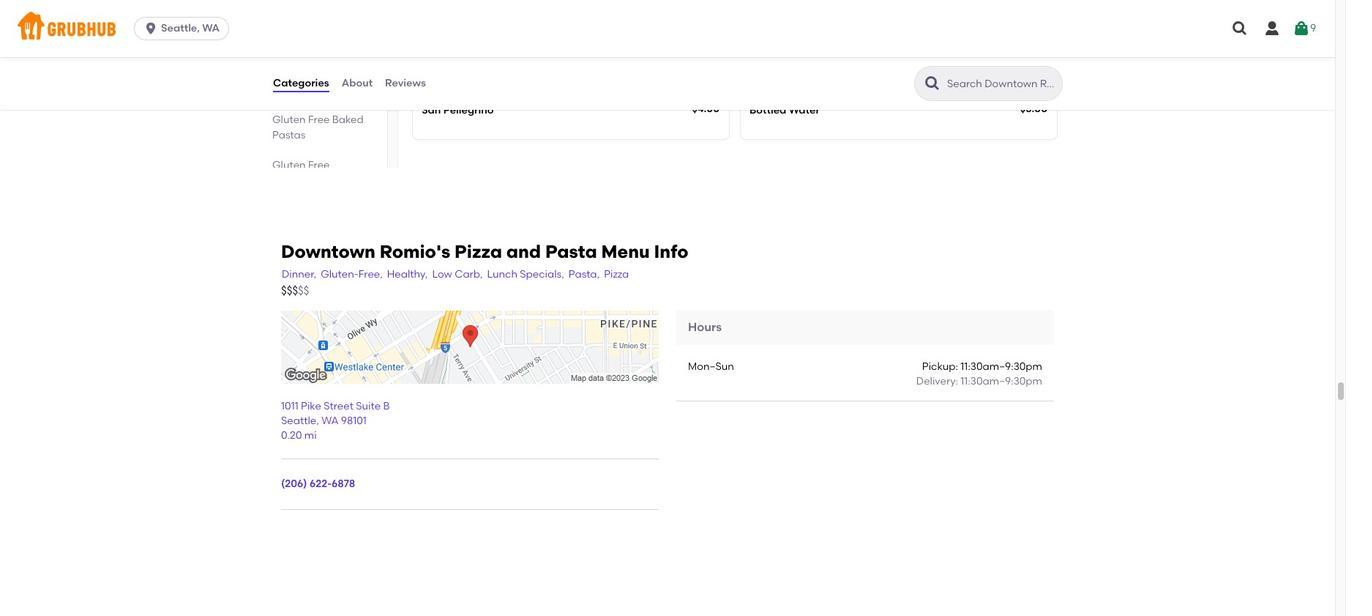 Task type: vqa. For each thing, say whether or not it's contained in the screenshot.
Orange or apple.
yes



Task type: locate. For each thing, give the bounding box(es) containing it.
0 vertical spatial wa
[[202, 22, 220, 34]]

pizza button
[[604, 267, 630, 283]]

seattle
[[500, 53, 536, 66], [281, 414, 317, 427]]

6878
[[332, 478, 356, 490]]

pastas up gluten free pastas
[[272, 129, 306, 141]]

carb,
[[455, 268, 483, 281]]

pastas down the gluten free baked pastas
[[272, 174, 306, 187]]

(206) 622-6878 button
[[281, 477, 356, 492]]

gluten for gluten free baked pastas
[[272, 114, 306, 126]]

pizza up carb,
[[455, 241, 502, 262]]

0 horizontal spatial seattle
[[281, 414, 317, 427]]

1 vertical spatial pizza
[[604, 268, 629, 281]]

free inside gluten free pastas
[[308, 159, 330, 171]]

tab
[[267, 18, 370, 55]]

wa inside button
[[202, 22, 220, 34]]

0 horizontal spatial svg image
[[144, 21, 158, 36]]

sandwiches
[[272, 84, 332, 96]]

about
[[342, 77, 373, 89]]

san pellegrino
[[422, 104, 494, 117]]

gluten up sandwiches
[[289, 68, 322, 81]]

low carb, button
[[432, 267, 484, 283]]

wa
[[202, 22, 220, 34], [322, 414, 339, 427]]

1 vertical spatial gluten
[[272, 114, 306, 126]]

gluten down the gluten free baked pastas
[[272, 159, 306, 171]]

free inside the gluten free baked pastas
[[308, 114, 330, 126]]

svg image left svg image
[[1232, 20, 1250, 37]]

tax.
[[569, 53, 587, 66]]

1 vertical spatial 11:30am–9:30pm
[[961, 375, 1043, 388]]

9
[[1311, 22, 1317, 34]]

1 horizontal spatial seattle
[[500, 53, 536, 66]]

seattle, wa button
[[134, 17, 235, 40]]

1 pastas from the top
[[272, 129, 306, 141]]

pastas
[[272, 129, 306, 141], [272, 174, 306, 187]]

1 vertical spatial free
[[308, 114, 330, 126]]

or
[[791, 53, 801, 66]]

orange or apple.
[[750, 53, 835, 66]]

gluten free baked pastas
[[272, 114, 364, 141]]

0 vertical spatial gluten
[[289, 68, 322, 81]]

lunch
[[487, 268, 518, 281]]

2 pastas from the top
[[272, 174, 306, 187]]

svg image inside 9 'button'
[[1293, 20, 1311, 37]]

pike
[[301, 400, 321, 412]]

sugar
[[538, 53, 566, 66]]

gluten inside the gluten free baked pastas
[[272, 114, 306, 126]]

1 vertical spatial wa
[[322, 414, 339, 427]]

svg image left seattle,
[[144, 21, 158, 36]]

1 vertical spatial seattle
[[281, 414, 317, 427]]

pickup:
[[923, 360, 959, 373]]

seattle left sugar
[[500, 53, 536, 66]]

622-
[[310, 478, 332, 490]]

2 vertical spatial gluten
[[272, 159, 306, 171]]

1 vertical spatial pastas
[[272, 174, 306, 187]]

pizza down menu
[[604, 268, 629, 281]]

0 vertical spatial seattle
[[500, 53, 536, 66]]

2 horizontal spatial svg image
[[1293, 20, 1311, 37]]

gluten down sandwiches
[[272, 114, 306, 126]]

(206) 622-6878
[[281, 478, 356, 490]]

wa inside 1011 pike street suite b seattle , wa 98101 0.20 mi
[[322, 414, 339, 427]]

wa right seattle,
[[202, 22, 220, 34]]

0 vertical spatial free
[[325, 68, 346, 81]]

b
[[383, 400, 390, 412]]

(206)
[[281, 478, 307, 490]]

pizza
[[455, 241, 502, 262], [604, 268, 629, 281]]

pasta
[[546, 241, 597, 262]]

romio's
[[380, 241, 451, 262]]

11:30am–9:30pm
[[961, 360, 1043, 373], [961, 375, 1043, 388]]

seattle inside 1011 pike street suite b seattle , wa 98101 0.20 mi
[[281, 414, 317, 427]]

low
[[432, 268, 453, 281]]

free for gluten free pastas
[[308, 159, 330, 171]]

0 vertical spatial 11:30am–9:30pm
[[961, 360, 1043, 373]]

water
[[789, 104, 820, 117]]

free inside 12" gluten free sandwiches
[[325, 68, 346, 81]]

info
[[654, 241, 689, 262]]

0 horizontal spatial pizza
[[455, 241, 502, 262]]

svg image
[[1232, 20, 1250, 37], [1293, 20, 1311, 37], [144, 21, 158, 36]]

gluten
[[289, 68, 322, 81], [272, 114, 306, 126], [272, 159, 306, 171]]

free
[[325, 68, 346, 81], [308, 114, 330, 126], [308, 159, 330, 171]]

downtown
[[281, 241, 376, 262]]

free,
[[359, 268, 383, 281]]

2 vertical spatial free
[[308, 159, 330, 171]]

11:30am–9:30pm right delivery:
[[961, 375, 1043, 388]]

,
[[317, 414, 319, 427]]

baked
[[332, 114, 364, 126]]

wa right ,
[[322, 414, 339, 427]]

reviews
[[385, 77, 426, 89]]

hours
[[689, 320, 722, 334]]

0 vertical spatial pastas
[[272, 129, 306, 141]]

downtown romio's pizza and pasta menu info
[[281, 241, 689, 262]]

$$$
[[281, 284, 298, 297]]

gluten for gluten free pastas
[[272, 159, 306, 171]]

0 horizontal spatial wa
[[202, 22, 220, 34]]

pastas inside gluten free pastas
[[272, 174, 306, 187]]

gluten inside gluten free pastas
[[272, 159, 306, 171]]

reviews button
[[385, 57, 427, 110]]

search icon image
[[924, 75, 942, 92]]

0 vertical spatial pizza
[[455, 241, 502, 262]]

svg image right svg image
[[1293, 20, 1311, 37]]

seattle up 0.20
[[281, 414, 317, 427]]

1 horizontal spatial wa
[[322, 414, 339, 427]]

1 horizontal spatial pizza
[[604, 268, 629, 281]]

11:30am–9:30pm right pickup:
[[961, 360, 1043, 373]]

svg image inside seattle, wa button
[[144, 21, 158, 36]]



Task type: describe. For each thing, give the bounding box(es) containing it.
Search Downtown Romio's Pizza and Pasta search field
[[946, 77, 1058, 91]]

bottle. includes seattle sugar tax. button
[[413, 23, 730, 82]]

main navigation navigation
[[0, 0, 1336, 57]]

dinner, button
[[281, 267, 317, 283]]

free for gluten free baked pastas
[[308, 114, 330, 126]]

pickup: 11:30am–9:30pm delivery: 11:30am–9:30pm
[[917, 360, 1043, 388]]

svg image for seattle, wa
[[144, 21, 158, 36]]

bottle.
[[422, 53, 454, 66]]

2 11:30am–9:30pm from the top
[[961, 375, 1043, 388]]

healthy, button
[[387, 267, 429, 283]]

bottle. includes seattle sugar tax.
[[422, 53, 587, 66]]

and
[[507, 241, 541, 262]]

dinner, gluten-free, healthy, low carb, lunch specials, pasta, pizza
[[282, 268, 629, 281]]

about button
[[341, 57, 374, 110]]

seattle,
[[161, 22, 200, 34]]

12" gluten free sandwiches
[[272, 68, 346, 96]]

$4.00
[[693, 103, 720, 115]]

delivery:
[[917, 375, 959, 388]]

svg image for 9
[[1293, 20, 1311, 37]]

pasta, button
[[568, 267, 601, 283]]

1011
[[281, 400, 299, 412]]

orange
[[750, 53, 788, 66]]

gluten free pastas
[[272, 159, 330, 187]]

mi
[[305, 429, 317, 442]]

mon–sun
[[689, 360, 734, 373]]

$$$$$
[[281, 284, 309, 297]]

pasta,
[[569, 268, 600, 281]]

1 horizontal spatial svg image
[[1232, 20, 1250, 37]]

pastas inside the gluten free baked pastas
[[272, 129, 306, 141]]

includes
[[456, 53, 498, 66]]

lunch specials, button
[[487, 267, 565, 283]]

dinner,
[[282, 268, 317, 281]]

$3.00
[[1021, 103, 1048, 115]]

gluten-free, button
[[320, 267, 384, 283]]

seattle, wa
[[161, 22, 220, 34]]

gluten inside 12" gluten free sandwiches
[[289, 68, 322, 81]]

12"
[[272, 68, 286, 81]]

gluten-
[[321, 268, 359, 281]]

orange or apple. button
[[741, 23, 1058, 82]]

specials,
[[520, 268, 565, 281]]

0.20
[[281, 429, 302, 442]]

menu
[[602, 241, 650, 262]]

apple.
[[803, 53, 835, 66]]

1011 pike street suite b seattle , wa 98101 0.20 mi
[[281, 400, 390, 442]]

9 button
[[1293, 15, 1317, 42]]

1 11:30am–9:30pm from the top
[[961, 360, 1043, 373]]

svg image
[[1264, 20, 1282, 37]]

healthy,
[[387, 268, 428, 281]]

categories button
[[272, 57, 330, 110]]

98101
[[341, 414, 367, 427]]

suite
[[356, 400, 381, 412]]

bottled water
[[750, 104, 820, 117]]

san
[[422, 104, 441, 117]]

street
[[324, 400, 354, 412]]

bottled
[[750, 104, 787, 117]]

seattle inside button
[[500, 53, 536, 66]]

categories
[[273, 77, 329, 89]]

pellegrino
[[444, 104, 494, 117]]



